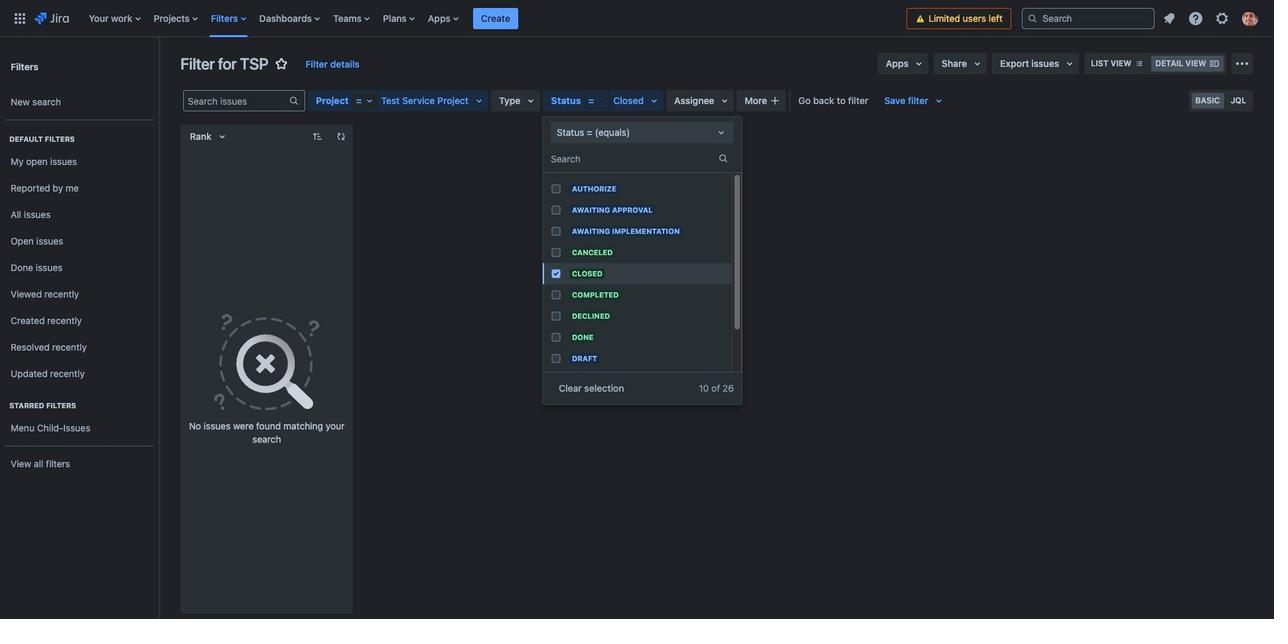 Task type: vqa. For each thing, say whether or not it's contained in the screenshot.
Collapse Starred projects image
no



Task type: locate. For each thing, give the bounding box(es) containing it.
jira image
[[35, 10, 69, 26], [35, 10, 69, 26]]

Search field
[[1022, 8, 1155, 29]]

status equals closed element
[[551, 90, 644, 112]]

banner
[[0, 0, 1274, 37]]

your profile and settings image
[[1243, 10, 1259, 26]]

heading for the default filters group
[[5, 134, 154, 145]]

Search issues text field
[[184, 92, 289, 110]]

1 vertical spatial heading
[[5, 401, 154, 412]]

primary element
[[8, 0, 907, 37]]

list
[[82, 0, 907, 37], [1158, 6, 1266, 30]]

heading
[[5, 134, 154, 145], [5, 401, 154, 412]]

None search field
[[1022, 8, 1155, 29]]

list item
[[473, 0, 518, 37]]

Search text field
[[551, 153, 553, 166]]

appswitcher icon image
[[12, 10, 28, 26]]

project equals test service project element
[[316, 90, 469, 112]]

heading for starred filters group on the bottom left of page
[[5, 401, 154, 412]]

help image
[[1188, 10, 1204, 26]]

2 heading from the top
[[5, 401, 154, 412]]

1 heading from the top
[[5, 134, 154, 145]]

0 vertical spatial heading
[[5, 134, 154, 145]]

save filter image
[[931, 93, 947, 109]]

1 horizontal spatial list
[[1158, 6, 1266, 30]]

starred filters group
[[5, 388, 154, 446]]



Task type: describe. For each thing, give the bounding box(es) containing it.
sidebar navigation image
[[145, 53, 174, 80]]

default filters group
[[5, 121, 154, 392]]

open image
[[714, 125, 729, 141]]

open pluggable items dropdown image
[[911, 56, 927, 72]]

import and bulk change issues; go back to the old issue search image
[[1235, 56, 1251, 72]]

0 horizontal spatial list
[[82, 0, 907, 37]]

settings image
[[1215, 10, 1231, 26]]

search image
[[1028, 13, 1038, 24]]

star filter for tsp image
[[274, 56, 290, 72]]

notifications image
[[1162, 10, 1178, 26]]

order by image
[[214, 129, 230, 145]]

addicon image
[[770, 96, 781, 106]]



